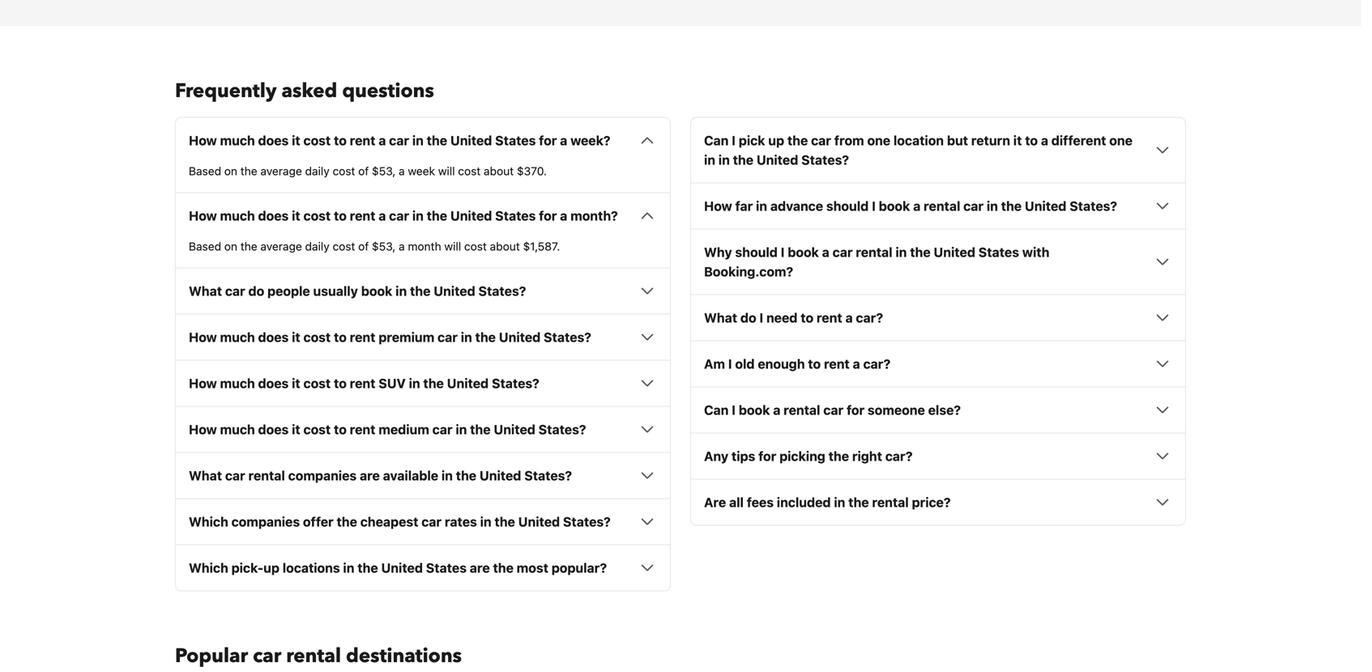 Task type: locate. For each thing, give the bounding box(es) containing it.
how
[[189, 133, 217, 148], [704, 198, 732, 214], [189, 208, 217, 224], [189, 330, 217, 345], [189, 376, 217, 391], [189, 422, 217, 437]]

2 vertical spatial what
[[189, 468, 222, 484]]

location
[[894, 133, 944, 148]]

1 which from the top
[[189, 514, 228, 530]]

$53, down how much does it cost to rent a car in the united states for a week?
[[372, 164, 396, 178]]

1 vertical spatial are
[[470, 561, 490, 576]]

2 can from the top
[[704, 403, 729, 418]]

car inside why should i book a car rental in the united states with booking.com?
[[833, 245, 853, 260]]

far
[[736, 198, 753, 214]]

to inside the how much does it cost to rent a car in the united states for a week? dropdown button
[[334, 133, 347, 148]]

companies up pick-
[[231, 514, 300, 530]]

cost right the week
[[458, 164, 481, 178]]

companies inside "dropdown button"
[[288, 468, 357, 484]]

can left 'pick'
[[704, 133, 729, 148]]

1 vertical spatial up
[[264, 561, 280, 576]]

cost up usually
[[333, 240, 355, 253]]

on
[[224, 164, 237, 178], [224, 240, 237, 253]]

0 vertical spatial do
[[248, 283, 264, 299]]

to right return
[[1025, 133, 1038, 148]]

in
[[412, 133, 424, 148], [704, 152, 716, 168], [719, 152, 730, 168], [756, 198, 768, 214], [987, 198, 998, 214], [412, 208, 424, 224], [896, 245, 907, 260], [396, 283, 407, 299], [461, 330, 472, 345], [409, 376, 420, 391], [456, 422, 467, 437], [442, 468, 453, 484], [834, 495, 846, 510], [480, 514, 492, 530], [343, 561, 355, 576]]

rent up based on the average daily cost of $53, a week will cost about $370.
[[350, 133, 376, 148]]

a up can i book a rental car for someone else?
[[853, 356, 860, 372]]

1 horizontal spatial should
[[827, 198, 869, 214]]

all
[[729, 495, 744, 510]]

a up based on the average daily cost of $53, a month will cost about $1,587.
[[379, 208, 386, 224]]

1 vertical spatial of
[[358, 240, 369, 253]]

how much does it cost to rent medium car in the united states?
[[189, 422, 586, 437]]

$53, down how much does it cost to rent a car in the united states for a month?
[[372, 240, 396, 253]]

can inside dropdown button
[[704, 403, 729, 418]]

on for how much does it cost to rent a car in the united states for a month?
[[224, 240, 237, 253]]

how inside dropdown button
[[189, 133, 217, 148]]

1 vertical spatial based
[[189, 240, 221, 253]]

1 vertical spatial about
[[490, 240, 520, 253]]

rent for how much does it cost to rent suv in the united states?
[[350, 376, 376, 391]]

companies
[[288, 468, 357, 484], [231, 514, 300, 530]]

rent inside how much does it cost to rent suv in the united states? dropdown button
[[350, 376, 376, 391]]

states up $370.
[[495, 133, 536, 148]]

frequently
[[175, 78, 277, 104]]

in inside "what car do people usually book in the united states?" dropdown button
[[396, 283, 407, 299]]

0 vertical spatial companies
[[288, 468, 357, 484]]

1 does from the top
[[258, 133, 289, 148]]

1 can from the top
[[704, 133, 729, 148]]

does for how much does it cost to rent suv in the united states?
[[258, 376, 289, 391]]

rent inside how much does it cost to rent a car in the united states for a month? dropdown button
[[350, 208, 376, 224]]

people
[[268, 283, 310, 299]]

for up $370.
[[539, 133, 557, 148]]

one right different
[[1110, 133, 1133, 148]]

from
[[835, 133, 865, 148]]

what inside "dropdown button"
[[189, 468, 222, 484]]

0 vertical spatial $53,
[[372, 164, 396, 178]]

should up booking.com?
[[735, 245, 778, 260]]

1 vertical spatial on
[[224, 240, 237, 253]]

cost left suv
[[304, 376, 331, 391]]

how much does it cost to rent a car in the united states for a week? button
[[189, 131, 657, 150]]

in inside the how much does it cost to rent a car in the united states for a week? dropdown button
[[412, 133, 424, 148]]

0 vertical spatial daily
[[305, 164, 330, 178]]

daily up usually
[[305, 240, 330, 253]]

1 vertical spatial daily
[[305, 240, 330, 253]]

for left someone
[[847, 403, 865, 418]]

0 vertical spatial up
[[769, 133, 785, 148]]

rental inside "dropdown button"
[[248, 468, 285, 484]]

what for what car rental companies are available in the united states?
[[189, 468, 222, 484]]

up right 'pick'
[[769, 133, 785, 148]]

how for how much does it cost to rent a car in the united states for a month?
[[189, 208, 217, 224]]

about left $370.
[[484, 164, 514, 178]]

what
[[189, 283, 222, 299], [704, 310, 738, 326], [189, 468, 222, 484]]

how for how much does it cost to rent medium car in the united states?
[[189, 422, 217, 437]]

2 much from the top
[[220, 208, 255, 224]]

will for week?
[[438, 164, 455, 178]]

one right from
[[868, 133, 891, 148]]

i up why should i book a car rental in the united states with booking.com?
[[872, 198, 876, 214]]

3 does from the top
[[258, 330, 289, 345]]

4 much from the top
[[220, 376, 255, 391]]

which
[[189, 514, 228, 530], [189, 561, 228, 576]]

1 vertical spatial $53,
[[372, 240, 396, 253]]

1 vertical spatial will
[[444, 240, 461, 253]]

up left locations
[[264, 561, 280, 576]]

car
[[389, 133, 409, 148], [811, 133, 832, 148], [964, 198, 984, 214], [389, 208, 409, 224], [833, 245, 853, 260], [225, 283, 245, 299], [438, 330, 458, 345], [824, 403, 844, 418], [433, 422, 453, 437], [225, 468, 245, 484], [422, 514, 442, 530]]

2 based from the top
[[189, 240, 221, 253]]

3 much from the top
[[220, 330, 255, 345]]

about for month?
[[490, 240, 520, 253]]

rent inside how much does it cost to rent premium car in the united states? dropdown button
[[350, 330, 376, 345]]

1 daily from the top
[[305, 164, 330, 178]]

available
[[383, 468, 439, 484]]

states
[[495, 133, 536, 148], [495, 208, 536, 224], [979, 245, 1020, 260], [426, 561, 467, 576]]

it
[[292, 133, 300, 148], [1014, 133, 1022, 148], [292, 208, 300, 224], [292, 330, 300, 345], [292, 376, 300, 391], [292, 422, 300, 437]]

rent up can i book a rental car for someone else?
[[824, 356, 850, 372]]

price?
[[912, 495, 951, 510]]

a down advance
[[822, 245, 830, 260]]

1 vertical spatial should
[[735, 245, 778, 260]]

to up based on the average daily cost of $53, a week will cost about $370.
[[334, 133, 347, 148]]

0 vertical spatial based
[[189, 164, 221, 178]]

which inside 'dropdown button'
[[189, 514, 228, 530]]

return
[[972, 133, 1011, 148]]

for right tips
[[759, 449, 777, 464]]

rent
[[350, 133, 376, 148], [350, 208, 376, 224], [817, 310, 843, 326], [350, 330, 376, 345], [824, 356, 850, 372], [350, 376, 376, 391], [350, 422, 376, 437]]

any tips for picking the right car? button
[[704, 447, 1173, 466]]

0 vertical spatial about
[[484, 164, 514, 178]]

of for how much does it cost to rent a car in the united states for a month?
[[358, 240, 369, 253]]

different
[[1052, 133, 1107, 148]]

about left the $1,587.
[[490, 240, 520, 253]]

1 average from the top
[[261, 164, 302, 178]]

0 horizontal spatial do
[[248, 283, 264, 299]]

1 vertical spatial which
[[189, 561, 228, 576]]

of up what car do people usually book in the united states?
[[358, 240, 369, 253]]

most
[[517, 561, 549, 576]]

rent left suv
[[350, 376, 376, 391]]

does for how much does it cost to rent premium car in the united states?
[[258, 330, 289, 345]]

to right need
[[801, 310, 814, 326]]

1 vertical spatial can
[[704, 403, 729, 418]]

will right month
[[444, 240, 461, 253]]

2 $53, from the top
[[372, 240, 396, 253]]

should
[[827, 198, 869, 214], [735, 245, 778, 260]]

5 does from the top
[[258, 422, 289, 437]]

1 horizontal spatial do
[[741, 310, 757, 326]]

1 $53, from the top
[[372, 164, 396, 178]]

are all fees included in the rental price? button
[[704, 493, 1173, 512]]

0 vertical spatial will
[[438, 164, 455, 178]]

cost
[[304, 133, 331, 148], [333, 164, 355, 178], [458, 164, 481, 178], [304, 208, 331, 224], [333, 240, 355, 253], [464, 240, 487, 253], [304, 330, 331, 345], [304, 376, 331, 391], [304, 422, 331, 437]]

can i pick up the car from one location but return it to a different one in in the united states? button
[[704, 131, 1173, 170]]

can inside can i pick up the car from one location but return it to a different one in in the united states?
[[704, 133, 729, 148]]

0 vertical spatial average
[[261, 164, 302, 178]]

do left need
[[741, 310, 757, 326]]

daily
[[305, 164, 330, 178], [305, 240, 330, 253]]

2 of from the top
[[358, 240, 369, 253]]

rent right need
[[817, 310, 843, 326]]

1 vertical spatial what
[[704, 310, 738, 326]]

booking.com?
[[704, 264, 794, 279]]

car?
[[856, 310, 884, 326], [864, 356, 891, 372], [886, 449, 913, 464]]

old
[[735, 356, 755, 372]]

it inside dropdown button
[[292, 133, 300, 148]]

average
[[261, 164, 302, 178], [261, 240, 302, 253]]

pick-
[[231, 561, 264, 576]]

rent for how much does it cost to rent a car in the united states for a week?
[[350, 133, 376, 148]]

i up tips
[[732, 403, 736, 418]]

united inside why should i book a car rental in the united states with booking.com?
[[934, 245, 976, 260]]

rent for how much does it cost to rent a car in the united states for a month?
[[350, 208, 376, 224]]

car inside 'dropdown button'
[[422, 514, 442, 530]]

the inside why should i book a car rental in the united states with booking.com?
[[910, 245, 931, 260]]

a left week?
[[560, 133, 568, 148]]

does
[[258, 133, 289, 148], [258, 208, 289, 224], [258, 330, 289, 345], [258, 376, 289, 391], [258, 422, 289, 437]]

rent for how much does it cost to rent medium car in the united states?
[[350, 422, 376, 437]]

month?
[[571, 208, 618, 224]]

cost down asked
[[304, 133, 331, 148]]

a inside can i pick up the car from one location but return it to a different one in in the united states?
[[1041, 133, 1049, 148]]

do
[[248, 283, 264, 299], [741, 310, 757, 326]]

4 does from the top
[[258, 376, 289, 391]]

it for how much does it cost to rent medium car in the united states?
[[292, 422, 300, 437]]

a
[[379, 133, 386, 148], [560, 133, 568, 148], [1041, 133, 1049, 148], [399, 164, 405, 178], [914, 198, 921, 214], [379, 208, 386, 224], [560, 208, 568, 224], [399, 240, 405, 253], [822, 245, 830, 260], [846, 310, 853, 326], [853, 356, 860, 372], [773, 403, 781, 418]]

will
[[438, 164, 455, 178], [444, 240, 461, 253]]

2 which from the top
[[189, 561, 228, 576]]

should right advance
[[827, 198, 869, 214]]

it for how much does it cost to rent a car in the united states for a month?
[[292, 208, 300, 224]]

in inside how much does it cost to rent suv in the united states? dropdown button
[[409, 376, 420, 391]]

$53,
[[372, 164, 396, 178], [372, 240, 396, 253]]

i
[[732, 133, 736, 148], [872, 198, 876, 214], [781, 245, 785, 260], [760, 310, 764, 326], [728, 356, 732, 372], [732, 403, 736, 418]]

daily down asked
[[305, 164, 330, 178]]

rent inside the am i old enough to rent a car? dropdown button
[[824, 356, 850, 372]]

much for how much does it cost to rent suv in the united states?
[[220, 376, 255, 391]]

companies up offer
[[288, 468, 357, 484]]

to right enough
[[808, 356, 821, 372]]

a inside why should i book a car rental in the united states with booking.com?
[[822, 245, 830, 260]]

1 of from the top
[[358, 164, 369, 178]]

car? down why should i book a car rental in the united states with booking.com?
[[856, 310, 884, 326]]

any
[[704, 449, 729, 464]]

in inside what car rental companies are available in the united states? "dropdown button"
[[442, 468, 453, 484]]

rates
[[445, 514, 477, 530]]

2 daily from the top
[[305, 240, 330, 253]]

on for how much does it cost to rent a car in the united states for a week?
[[224, 164, 237, 178]]

1 horizontal spatial one
[[1110, 133, 1133, 148]]

medium
[[379, 422, 429, 437]]

2 average from the top
[[261, 240, 302, 253]]

rent inside the how much does it cost to rent a car in the united states for a week? dropdown button
[[350, 133, 376, 148]]

book
[[879, 198, 910, 214], [788, 245, 819, 260], [361, 283, 393, 299], [739, 403, 770, 418]]

can
[[704, 133, 729, 148], [704, 403, 729, 418]]

states inside dropdown button
[[495, 133, 536, 148]]

0 vertical spatial are
[[360, 468, 380, 484]]

i inside why should i book a car rental in the united states with booking.com?
[[781, 245, 785, 260]]

fees
[[747, 495, 774, 510]]

in inside why should i book a car rental in the united states with booking.com?
[[896, 245, 907, 260]]

i left 'pick'
[[732, 133, 736, 148]]

for up the $1,587.
[[539, 208, 557, 224]]

i left need
[[760, 310, 764, 326]]

can up any
[[704, 403, 729, 418]]

0 vertical spatial which
[[189, 514, 228, 530]]

to down usually
[[334, 330, 347, 345]]

to inside how much does it cost to rent suv in the united states? dropdown button
[[334, 376, 347, 391]]

to up based on the average daily cost of $53, a month will cost about $1,587.
[[334, 208, 347, 224]]

pick
[[739, 133, 766, 148]]

states? inside 'dropdown button'
[[563, 514, 611, 530]]

a down enough
[[773, 403, 781, 418]]

1 on from the top
[[224, 164, 237, 178]]

rental inside why should i book a car rental in the united states with booking.com?
[[856, 245, 893, 260]]

are inside dropdown button
[[470, 561, 490, 576]]

book down old
[[739, 403, 770, 418]]

i up booking.com?
[[781, 245, 785, 260]]

one
[[868, 133, 891, 148], [1110, 133, 1133, 148]]

5 much from the top
[[220, 422, 255, 437]]

0 horizontal spatial up
[[264, 561, 280, 576]]

0 horizontal spatial are
[[360, 468, 380, 484]]

rent inside how much does it cost to rent medium car in the united states? dropdown button
[[350, 422, 376, 437]]

1 horizontal spatial are
[[470, 561, 490, 576]]

daily for how much does it cost to rent a car in the united states for a week?
[[305, 164, 330, 178]]

rent left medium
[[350, 422, 376, 437]]

does for how much does it cost to rent a car in the united states for a week?
[[258, 133, 289, 148]]

how much does it cost to rent a car in the united states for a month? button
[[189, 206, 657, 226]]

to inside how much does it cost to rent medium car in the united states? dropdown button
[[334, 422, 347, 437]]

in inside how much does it cost to rent medium car in the united states? dropdown button
[[456, 422, 467, 437]]

a left different
[[1041, 133, 1049, 148]]

rent inside what do i need to rent a car? dropdown button
[[817, 310, 843, 326]]

based
[[189, 164, 221, 178], [189, 240, 221, 253]]

will right the week
[[438, 164, 455, 178]]

average for how much does it cost to rent a car in the united states for a week?
[[261, 164, 302, 178]]

car inside dropdown button
[[389, 133, 409, 148]]

2 on from the top
[[224, 240, 237, 253]]

rental
[[924, 198, 961, 214], [856, 245, 893, 260], [784, 403, 821, 418], [248, 468, 285, 484], [872, 495, 909, 510]]

0 vertical spatial of
[[358, 164, 369, 178]]

need
[[767, 310, 798, 326]]

1 based from the top
[[189, 164, 221, 178]]

0 horizontal spatial one
[[868, 133, 891, 148]]

how much does it cost to rent suv in the united states? button
[[189, 374, 657, 393]]

how much does it cost to rent a car in the united states for a week?
[[189, 133, 611, 148]]

rent up based on the average daily cost of $53, a month will cost about $1,587.
[[350, 208, 376, 224]]

which inside dropdown button
[[189, 561, 228, 576]]

0 vertical spatial can
[[704, 133, 729, 148]]

does inside dropdown button
[[258, 133, 289, 148]]

up
[[769, 133, 785, 148], [264, 561, 280, 576]]

what car do people usually book in the united states? button
[[189, 281, 657, 301]]

offer
[[303, 514, 334, 530]]

1 vertical spatial average
[[261, 240, 302, 253]]

0 vertical spatial what
[[189, 283, 222, 299]]

about for week?
[[484, 164, 514, 178]]

book down advance
[[788, 245, 819, 260]]

the
[[427, 133, 447, 148], [788, 133, 808, 148], [733, 152, 754, 168], [241, 164, 257, 178], [1001, 198, 1022, 214], [427, 208, 447, 224], [241, 240, 257, 253], [910, 245, 931, 260], [410, 283, 431, 299], [475, 330, 496, 345], [423, 376, 444, 391], [470, 422, 491, 437], [829, 449, 849, 464], [456, 468, 477, 484], [849, 495, 869, 510], [337, 514, 357, 530], [495, 514, 515, 530], [358, 561, 378, 576], [493, 561, 514, 576]]

are down rates on the left bottom of the page
[[470, 561, 490, 576]]

states? inside can i pick up the car from one location but return it to a different one in in the united states?
[[802, 152, 849, 168]]

to left suv
[[334, 376, 347, 391]]

do left people
[[248, 283, 264, 299]]

car? right right
[[886, 449, 913, 464]]

0 vertical spatial on
[[224, 164, 237, 178]]

up inside can i pick up the car from one location but return it to a different one in in the united states?
[[769, 133, 785, 148]]

to down how much does it cost to rent suv in the united states?
[[334, 422, 347, 437]]

0 horizontal spatial should
[[735, 245, 778, 260]]

1 much from the top
[[220, 133, 255, 148]]

cost down usually
[[304, 330, 331, 345]]

up inside dropdown button
[[264, 561, 280, 576]]

much inside dropdown button
[[220, 133, 255, 148]]

1 horizontal spatial up
[[769, 133, 785, 148]]

based on the average daily cost of $53, a month will cost about $1,587.
[[189, 240, 560, 253]]

rent left premium
[[350, 330, 376, 345]]

locations
[[283, 561, 340, 576]]

1 vertical spatial companies
[[231, 514, 300, 530]]

of down how much does it cost to rent a car in the united states for a week?
[[358, 164, 369, 178]]

it for how much does it cost to rent suv in the united states?
[[292, 376, 300, 391]]

can i book a rental car for someone else?
[[704, 403, 961, 418]]

car? up someone
[[864, 356, 891, 372]]

a down why should i book a car rental in the united states with booking.com?
[[846, 310, 853, 326]]

states left with
[[979, 245, 1020, 260]]

0 vertical spatial should
[[827, 198, 869, 214]]

which pick-up locations in the united states are the most popular? button
[[189, 559, 657, 578]]

why should i book a car rental in the united states with booking.com? button
[[704, 243, 1173, 281]]

2 does from the top
[[258, 208, 289, 224]]

0 vertical spatial car?
[[856, 310, 884, 326]]

are left 'available'
[[360, 468, 380, 484]]

how for how far in advance should i book a rental car in the united states?
[[704, 198, 732, 214]]

how for how much does it cost to rent premium car in the united states?
[[189, 330, 217, 345]]

advance
[[771, 198, 824, 214]]

are
[[704, 495, 726, 510]]

1 vertical spatial car?
[[864, 356, 891, 372]]

suv
[[379, 376, 406, 391]]



Task type: vqa. For each thing, say whether or not it's contained in the screenshot.
alarms
no



Task type: describe. For each thing, give the bounding box(es) containing it.
much for how much does it cost to rent a car in the united states for a month?
[[220, 208, 255, 224]]

month
[[408, 240, 441, 253]]

how far in advance should i book a rental car in the united states?
[[704, 198, 1118, 214]]

which for which companies offer the cheapest car rates  in the united states?
[[189, 514, 228, 530]]

any tips for picking the right car?
[[704, 449, 913, 464]]

1 vertical spatial do
[[741, 310, 757, 326]]

it for how much does it cost to rent a car in the united states for a week?
[[292, 133, 300, 148]]

cost up based on the average daily cost of $53, a month will cost about $1,587.
[[304, 208, 331, 224]]

united inside 'dropdown button'
[[518, 514, 560, 530]]

states down rates on the left bottom of the page
[[426, 561, 467, 576]]

to inside how much does it cost to rent a car in the united states for a month? dropdown button
[[334, 208, 347, 224]]

frequently asked questions
[[175, 78, 434, 104]]

to inside the am i old enough to rent a car? dropdown button
[[808, 356, 821, 372]]

how for how much does it cost to rent a car in the united states for a week?
[[189, 133, 217, 148]]

$53, for month?
[[372, 240, 396, 253]]

for inside dropdown button
[[539, 133, 557, 148]]

of for how much does it cost to rent a car in the united states for a week?
[[358, 164, 369, 178]]

it inside can i pick up the car from one location but return it to a different one in in the united states?
[[1014, 133, 1022, 148]]

to inside what do i need to rent a car? dropdown button
[[801, 310, 814, 326]]

how much does it cost to rent premium car in the united states? button
[[189, 328, 657, 347]]

what car rental companies are available in the united states?
[[189, 468, 572, 484]]

a left month
[[399, 240, 405, 253]]

the inside dropdown button
[[427, 133, 447, 148]]

states up the $1,587.
[[495, 208, 536, 224]]

how for how much does it cost to rent suv in the united states?
[[189, 376, 217, 391]]

based for how much does it cost to rent a car in the united states for a month?
[[189, 240, 221, 253]]

a left the month?
[[560, 208, 568, 224]]

a left the week
[[399, 164, 405, 178]]

am i old enough to rent a car? button
[[704, 354, 1173, 374]]

does for how much does it cost to rent medium car in the united states?
[[258, 422, 289, 437]]

why
[[704, 245, 732, 260]]

2 one from the left
[[1110, 133, 1133, 148]]

tips
[[732, 449, 756, 464]]

how much does it cost to rent suv in the united states?
[[189, 376, 540, 391]]

book right usually
[[361, 283, 393, 299]]

1 one from the left
[[868, 133, 891, 148]]

cheapest
[[360, 514, 419, 530]]

are inside "dropdown button"
[[360, 468, 380, 484]]

the inside "dropdown button"
[[456, 468, 477, 484]]

much for how much does it cost to rent medium car in the united states?
[[220, 422, 255, 437]]

right
[[853, 449, 883, 464]]

what for what car do people usually book in the united states?
[[189, 283, 222, 299]]

does for how much does it cost to rent a car in the united states for a month?
[[258, 208, 289, 224]]

picking
[[780, 449, 826, 464]]

a up based on the average daily cost of $53, a week will cost about $370.
[[379, 133, 386, 148]]

how much does it cost to rent premium car in the united states?
[[189, 330, 592, 345]]

enough
[[758, 356, 805, 372]]

usually
[[313, 283, 358, 299]]

am
[[704, 356, 725, 372]]

questions
[[342, 78, 434, 104]]

cost down how much does it cost to rent suv in the united states?
[[304, 422, 331, 437]]

am i old enough to rent a car?
[[704, 356, 891, 372]]

what do i need to rent a car? button
[[704, 308, 1173, 328]]

united inside "dropdown button"
[[480, 468, 521, 484]]

can for can i book a rental car for someone else?
[[704, 403, 729, 418]]

week
[[408, 164, 435, 178]]

rent for how much does it cost to rent premium car in the united states?
[[350, 330, 376, 345]]

which companies offer the cheapest car rates  in the united states? button
[[189, 512, 657, 532]]

car inside "dropdown button"
[[225, 468, 245, 484]]

popular?
[[552, 561, 607, 576]]

how much does it cost to rent medium car in the united states? button
[[189, 420, 657, 440]]

someone
[[868, 403, 925, 418]]

but
[[947, 133, 968, 148]]

book inside why should i book a car rental in the united states with booking.com?
[[788, 245, 819, 260]]

book up why should i book a car rental in the united states with booking.com?
[[879, 198, 910, 214]]

what car do people usually book in the united states?
[[189, 283, 526, 299]]

in inside how much does it cost to rent premium car in the united states? dropdown button
[[461, 330, 472, 345]]

should inside why should i book a car rental in the united states with booking.com?
[[735, 245, 778, 260]]

why should i book a car rental in the united states with booking.com?
[[704, 245, 1050, 279]]

which companies offer the cheapest car rates  in the united states?
[[189, 514, 611, 530]]

which pick-up locations in the united states are the most popular?
[[189, 561, 607, 576]]

much for how much does it cost to rent a car in the united states for a week?
[[220, 133, 255, 148]]

united inside can i pick up the car from one location but return it to a different one in in the united states?
[[757, 152, 799, 168]]

can i pick up the car from one location but return it to a different one in in the united states?
[[704, 133, 1133, 168]]

daily for how much does it cost to rent a car in the united states for a month?
[[305, 240, 330, 253]]

states inside why should i book a car rental in the united states with booking.com?
[[979, 245, 1020, 260]]

companies inside 'dropdown button'
[[231, 514, 300, 530]]

$370.
[[517, 164, 547, 178]]

are all fees included in the rental price?
[[704, 495, 951, 510]]

can for can i pick up the car from one location but return it to a different one in in the united states?
[[704, 133, 729, 148]]

what car rental companies are available in the united states? button
[[189, 466, 657, 486]]

what do i need to rent a car?
[[704, 310, 884, 326]]

2 vertical spatial car?
[[886, 449, 913, 464]]

to inside can i pick up the car from one location but return it to a different one in in the united states?
[[1025, 133, 1038, 148]]

i inside can i pick up the car from one location but return it to a different one in in the united states?
[[732, 133, 736, 148]]

will for month?
[[444, 240, 461, 253]]

a down can i pick up the car from one location but return it to a different one in in the united states?
[[914, 198, 921, 214]]

included
[[777, 495, 831, 510]]

in inside how much does it cost to rent a car in the united states for a month? dropdown button
[[412, 208, 424, 224]]

much for how much does it cost to rent premium car in the united states?
[[220, 330, 255, 345]]

what for what do i need to rent a car?
[[704, 310, 738, 326]]

united inside dropdown button
[[451, 133, 492, 148]]

in inside are all fees included in the rental price? dropdown button
[[834, 495, 846, 510]]

in inside which companies offer the cheapest car rates  in the united states? 'dropdown button'
[[480, 514, 492, 530]]

car? for what do i need to rent a car?
[[856, 310, 884, 326]]

else?
[[929, 403, 961, 418]]

can i book a rental car for someone else? button
[[704, 401, 1173, 420]]

how much does it cost to rent a car in the united states for a month?
[[189, 208, 618, 224]]

car? for am i old enough to rent a car?
[[864, 356, 891, 372]]

premium
[[379, 330, 435, 345]]

to inside how much does it cost to rent premium car in the united states? dropdown button
[[334, 330, 347, 345]]

based for how much does it cost to rent a car in the united states for a week?
[[189, 164, 221, 178]]

average for how much does it cost to rent a car in the united states for a month?
[[261, 240, 302, 253]]

asked
[[282, 78, 337, 104]]

it for how much does it cost to rent premium car in the united states?
[[292, 330, 300, 345]]

cost inside dropdown button
[[304, 133, 331, 148]]

cost down how much does it cost to rent a car in the united states for a week?
[[333, 164, 355, 178]]

how far in advance should i book a rental car in the united states? button
[[704, 196, 1173, 216]]

$1,587.
[[523, 240, 560, 253]]

in inside which pick-up locations in the united states are the most popular? dropdown button
[[343, 561, 355, 576]]

car inside can i pick up the car from one location but return it to a different one in in the united states?
[[811, 133, 832, 148]]

based on the average daily cost of $53, a week will cost about $370.
[[189, 164, 547, 178]]

$53, for week?
[[372, 164, 396, 178]]

i left old
[[728, 356, 732, 372]]

which for which pick-up locations in the united states are the most popular?
[[189, 561, 228, 576]]

with
[[1023, 245, 1050, 260]]

cost right month
[[464, 240, 487, 253]]

states? inside "dropdown button"
[[525, 468, 572, 484]]

week?
[[571, 133, 611, 148]]



